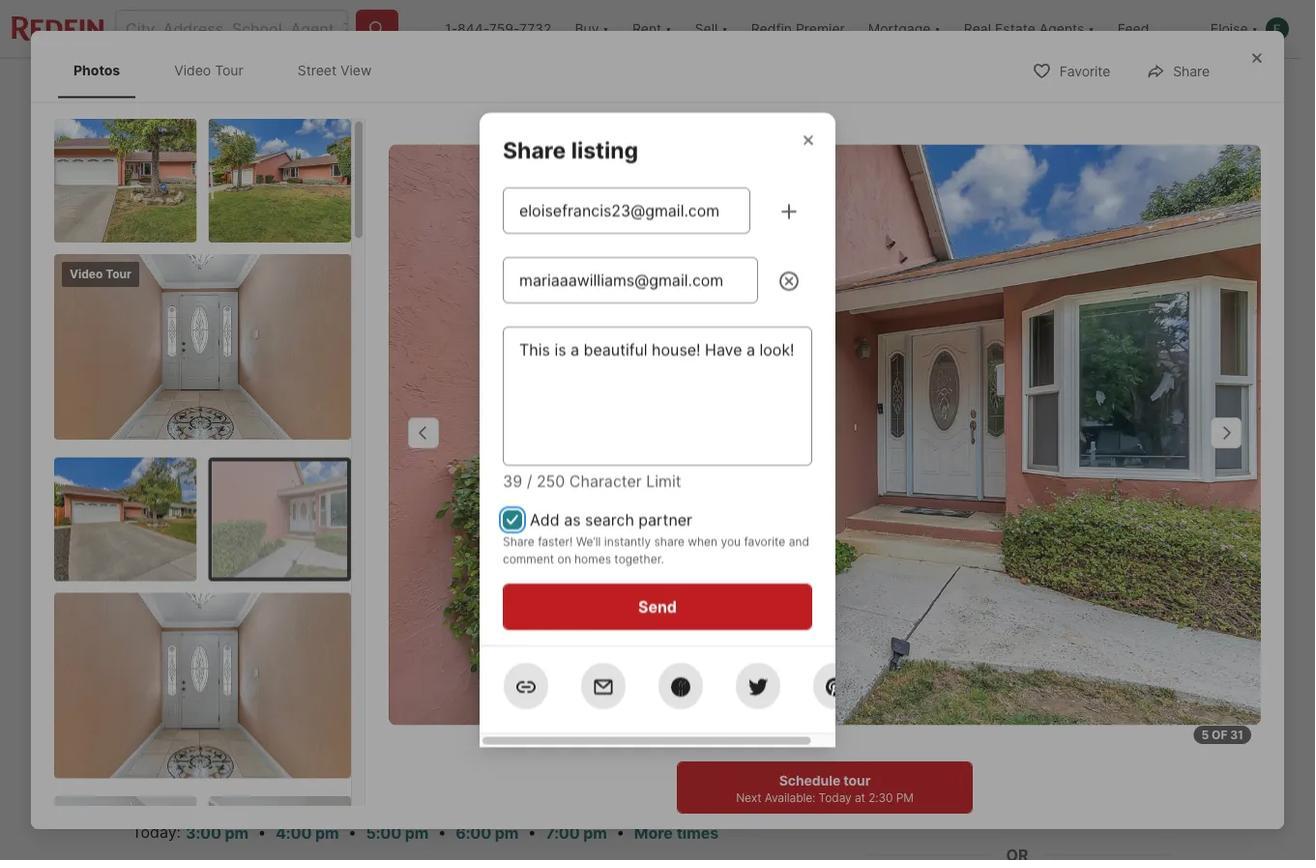 Task type: locate. For each thing, give the bounding box(es) containing it.
1 vertical spatial homes
[[243, 784, 292, 803]]

1 horizontal spatial oct
[[1005, 663, 1030, 677]]

, left san
[[311, 604, 316, 623]]

user photo image
[[1266, 17, 1289, 41]]

1,343
[[573, 649, 633, 676]]

sunday 29 oct
[[1089, 610, 1137, 677]]

when
[[688, 535, 718, 549]]

,
[[311, 604, 316, 623], [395, 604, 400, 623]]

1 horizontal spatial tour
[[902, 567, 947, 594]]

tour in person
[[906, 727, 988, 741]]

go
[[866, 567, 897, 594]]

$1,300,000
[[132, 649, 259, 676]]

250
[[537, 471, 565, 490]]

tour inside button
[[1039, 788, 1070, 807]]

None button
[[878, 598, 966, 690], [973, 599, 1061, 689], [1069, 599, 1157, 689], [878, 598, 966, 690], [973, 599, 1061, 689], [1069, 599, 1157, 689]]

1-844-759-7732
[[445, 21, 552, 37]]

1 horizontal spatial schedule
[[965, 788, 1035, 807]]

1 street view from the top
[[298, 62, 372, 78]]

oct for 28
[[1005, 663, 1030, 677]]

pm right 3:00
[[225, 824, 249, 843]]

30 photos
[[1070, 500, 1137, 516]]

0 vertical spatial street view
[[298, 62, 372, 78]]

tab down 1-
[[366, 63, 511, 109]]

0 horizontal spatial tour
[[844, 773, 871, 789]]

tour up at
[[844, 773, 871, 789]]

redfin
[[751, 21, 792, 37]]

gone!
[[657, 784, 698, 803]]

map entry image
[[707, 567, 836, 695]]

1 vertical spatial street view
[[297, 500, 373, 516]]

pm right '5:00'
[[405, 824, 429, 843]]

schedule
[[779, 773, 841, 789], [965, 788, 1035, 807]]

market
[[318, 757, 371, 776]]

759-
[[489, 21, 519, 37]]

1 vertical spatial email address text field
[[519, 268, 742, 292]]

1 vertical spatial san
[[188, 757, 217, 776]]

jose
[[356, 604, 395, 623]]

0 vertical spatial 2
[[481, 649, 495, 676]]

saturday
[[987, 610, 1048, 625]]

5 pm from the left
[[583, 824, 607, 843]]

0 horizontal spatial homes
[[243, 784, 292, 803]]

pm right 6:00
[[495, 824, 519, 843]]

• left 4:00
[[258, 823, 267, 842]]

schedule for schedule tour next available: today at 2:30 pm
[[779, 773, 841, 789]]

homes down 'is'
[[243, 784, 292, 803]]

pm
[[225, 824, 249, 843], [315, 824, 339, 843], [405, 824, 429, 843], [495, 824, 519, 843], [583, 824, 607, 843]]

street view inside button
[[297, 500, 373, 516]]

share listing
[[503, 136, 638, 163]]

go tour this home
[[866, 567, 1060, 594]]

• left '5:00'
[[348, 823, 357, 842]]

offer
[[373, 784, 408, 803]]

send button
[[503, 584, 812, 630]]

•
[[258, 823, 267, 842], [348, 823, 357, 842], [438, 823, 447, 842], [528, 823, 537, 842], [616, 823, 625, 842]]

4 • from the left
[[528, 823, 537, 842]]

share left listing
[[503, 136, 566, 163]]

2 email address text field from the top
[[519, 268, 742, 292]]

oct down '27'
[[909, 663, 934, 677]]

3:00
[[186, 824, 221, 843]]

way
[[279, 604, 311, 623]]

1 horizontal spatial video tour
[[174, 62, 243, 78]]

tour in person option
[[866, 709, 1007, 759]]

1 vertical spatial street
[[297, 500, 337, 516]]

2 up baths link at bottom
[[481, 649, 495, 676]]

redfin premier button
[[740, 0, 857, 58]]

7:00
[[546, 824, 580, 843]]

at
[[855, 791, 865, 805]]

2 street view from the top
[[297, 500, 373, 516]]

oct down 28
[[1005, 663, 1030, 677]]

tab list up 2pm
[[54, 43, 407, 98]]

1 horizontal spatial homes
[[574, 552, 611, 566]]

6:00
[[456, 824, 491, 843]]

oct inside friday 27 oct
[[909, 663, 934, 677]]

0 vertical spatial email address text field
[[519, 199, 734, 222]]

friday
[[902, 610, 942, 625]]

tab
[[366, 63, 511, 109], [511, 63, 666, 109], [666, 63, 759, 109]]

together.
[[614, 552, 664, 566]]

39 / 250 character limit
[[503, 471, 681, 490]]

san
[[320, 604, 352, 623]]

tour inside the video tour tab
[[215, 62, 243, 78]]

approved
[[288, 681, 351, 697]]

2 horizontal spatial tour
[[1039, 788, 1070, 807]]

video tour tab
[[159, 46, 259, 94]]

47%
[[188, 784, 219, 803]]

0 horizontal spatial schedule
[[779, 773, 841, 789]]

1 horizontal spatial ,
[[395, 604, 400, 623]]

2 horizontal spatial oct
[[1101, 663, 1126, 677]]

video tour
[[174, 62, 243, 78], [70, 267, 132, 281]]

schedule tour
[[965, 788, 1070, 807]]

1 horizontal spatial 2
[[481, 649, 495, 676]]

person
[[948, 727, 988, 741]]

homes down we'll
[[574, 552, 611, 566]]

0 vertical spatial view
[[340, 62, 372, 78]]

tour inside schedule tour next available: today at 2:30 pm
[[844, 773, 871, 789]]

share inside share faster! we'll instantly share when you favorite and comment on homes together.
[[503, 535, 535, 549]]

3 beds
[[397, 649, 434, 698]]

street view inside tab
[[298, 62, 372, 78]]

san down sale
[[176, 604, 205, 623]]

• left 7:00
[[528, 823, 537, 842]]

0 vertical spatial homes
[[574, 552, 611, 566]]

tour down tour via video chat option
[[1039, 788, 1070, 807]]

favorite button
[[1016, 51, 1127, 90]]

street view
[[298, 62, 372, 78], [297, 500, 373, 516]]

san up 47%
[[188, 757, 217, 776]]

City, Address, School, Agent, ZIP search field
[[115, 10, 348, 48]]

2 street from the top
[[297, 500, 337, 516]]

today
[[819, 791, 852, 805]]

oct
[[909, 663, 934, 677], [1005, 663, 1030, 677], [1101, 663, 1126, 677]]

x-out
[[1012, 77, 1048, 93]]

share listing dialog
[[31, 31, 1284, 861], [480, 113, 859, 748]]

share right favorite
[[1116, 77, 1152, 93]]

7732
[[519, 21, 552, 37]]

2 inside the san jose is a hot market 47% of homes accept an offer within 2 weeks. tour it before it's gone!
[[460, 784, 470, 803]]

schedule inside button
[[965, 788, 1035, 807]]

30 photos button
[[1026, 489, 1153, 528]]

jose
[[220, 757, 257, 776]]

tour for schedule tour next available: today at 2:30 pm
[[844, 773, 871, 789]]

list box containing tour in person
[[866, 709, 1169, 759]]

0 horizontal spatial oct
[[909, 663, 934, 677]]

faster!
[[538, 535, 573, 549]]

tab list
[[54, 43, 407, 98], [132, 59, 775, 109]]

5:00 pm button
[[365, 821, 430, 846]]

1 vertical spatial 2
[[460, 784, 470, 803]]

Email Address text field
[[519, 199, 734, 222], [519, 268, 742, 292]]

accept
[[296, 784, 346, 803]]

san
[[176, 604, 205, 623], [188, 757, 217, 776]]

share listing dialog containing photos
[[31, 31, 1284, 861]]

2 oct from the left
[[1005, 663, 1030, 677]]

844-
[[458, 21, 489, 37]]

pre-
[[260, 681, 288, 697]]

1 oct from the left
[[909, 663, 934, 677]]

share up comment
[[503, 535, 535, 549]]

, left ca
[[395, 604, 400, 623]]

sunday
[[1089, 610, 1137, 625]]

tab list containing photos
[[54, 43, 407, 98]]

tab list down 1-
[[132, 59, 775, 109]]

6382 san anselmo way, san jose, ca 95119 image
[[132, 113, 858, 544], [866, 113, 1169, 324], [866, 332, 1169, 544]]

1 street from the top
[[298, 62, 337, 78]]

tour up friday
[[902, 567, 947, 594]]

schedule inside schedule tour next available: today at 2:30 pm
[[779, 773, 841, 789]]

sale
[[180, 569, 214, 585]]

tab list containing search
[[132, 59, 775, 109]]

0 vertical spatial video tour
[[174, 62, 243, 78]]

4:00
[[276, 824, 312, 843]]

1 • from the left
[[258, 823, 267, 842]]

photos tab
[[58, 46, 136, 94]]

2 vertical spatial video
[[191, 500, 229, 516]]

1 vertical spatial video tour
[[70, 267, 132, 281]]

2:30
[[869, 791, 893, 805]]

1 vertical spatial view
[[340, 500, 373, 516]]

pm right 4:00
[[315, 824, 339, 843]]

street
[[298, 62, 337, 78], [297, 500, 337, 516]]

partner
[[639, 510, 693, 529]]

3 oct from the left
[[1101, 663, 1126, 677]]

• left more
[[616, 823, 625, 842]]

2 pm from the left
[[315, 824, 339, 843]]

2 , from the left
[[395, 604, 400, 623]]

0 vertical spatial video
[[174, 62, 211, 78]]

it
[[566, 784, 576, 803]]

6:00 pm button
[[455, 821, 520, 846]]

3 pm from the left
[[405, 824, 429, 843]]

oct down 29 at the right of page
[[1101, 663, 1126, 677]]

share faster! we'll instantly share when you favorite and comment on homes together.
[[503, 535, 809, 566]]

schedule down person at the bottom of page
[[965, 788, 1035, 807]]

favorite
[[1060, 63, 1111, 80]]

0 horizontal spatial ,
[[311, 604, 316, 623]]

baths link
[[481, 679, 522, 698]]

tour inside the san jose is a hot market 47% of homes accept an offer within 2 weeks. tour it before it's gone!
[[529, 784, 562, 803]]

tab down redfin
[[666, 63, 759, 109]]

oct inside saturday 28 oct
[[1005, 663, 1030, 677]]

search link
[[154, 74, 239, 98]]

2 right within
[[460, 784, 470, 803]]

a
[[277, 757, 286, 776]]

5:00
[[366, 824, 401, 843]]

list box
[[866, 709, 1169, 759]]

share listing dialog containing share listing
[[480, 113, 859, 748]]

san jose is a hot market 47% of homes accept an offer within 2 weeks. tour it before it's gone!
[[188, 757, 698, 803]]

0 vertical spatial street
[[298, 62, 337, 78]]

schedule up available:
[[779, 773, 841, 789]]

tab up share listing element
[[511, 63, 666, 109]]

oct inside sunday 29 oct
[[1101, 663, 1126, 677]]

homes inside share faster! we'll instantly share when you favorite and comment on homes together.
[[574, 552, 611, 566]]

to
[[246, 134, 263, 148]]

• left 6:00
[[438, 823, 447, 842]]

1-844-759-7732 link
[[445, 21, 552, 37]]

0 vertical spatial san
[[176, 604, 205, 623]]

0 horizontal spatial 2
[[460, 784, 470, 803]]

street inside tab
[[298, 62, 337, 78]]

pm right 7:00
[[583, 824, 607, 843]]

image image
[[54, 118, 197, 242], [208, 118, 351, 242], [54, 254, 351, 440], [54, 457, 197, 581], [54, 593, 351, 779]]



Task type: describe. For each thing, give the bounding box(es) containing it.
search
[[192, 78, 239, 94]]

95119
[[430, 604, 473, 623]]

and
[[789, 535, 809, 549]]

we'll
[[576, 535, 601, 549]]

3
[[397, 649, 412, 676]]

tour inside tour in person option
[[906, 727, 932, 741]]

6382 san anselmo way image
[[389, 145, 1261, 726]]

tour for go tour this home
[[902, 567, 947, 594]]

submit search image
[[368, 19, 387, 39]]

before
[[580, 784, 628, 803]]

available:
[[765, 791, 816, 805]]

limit
[[646, 471, 681, 490]]

x-out button
[[968, 64, 1065, 104]]

comment
[[503, 552, 554, 566]]

times
[[677, 824, 719, 843]]

weeks.
[[474, 784, 525, 803]]

video
[[1093, 727, 1123, 741]]

/mo
[[205, 681, 230, 697]]

within
[[412, 784, 456, 803]]

oct for 27
[[909, 663, 934, 677]]

next image
[[1146, 629, 1177, 659]]

baths
[[481, 679, 522, 698]]

today:
[[132, 823, 181, 842]]

overview tab
[[260, 63, 366, 109]]

view inside button
[[340, 500, 373, 516]]

for sale - active
[[149, 569, 276, 585]]

1 pm from the left
[[225, 824, 249, 843]]

tour via video chat option
[[1007, 709, 1169, 759]]

est.
[[132, 681, 156, 697]]

2 tab from the left
[[511, 63, 666, 109]]

-
[[217, 569, 224, 585]]

redfin premier
[[751, 21, 845, 37]]

add as search partner
[[530, 510, 693, 529]]

video inside tab
[[174, 62, 211, 78]]

schedule for schedule tour
[[965, 788, 1035, 807]]

1 , from the left
[[311, 604, 316, 623]]

street view tab
[[282, 46, 387, 94]]

schedule tour button
[[866, 775, 1169, 821]]

1 vertical spatial video
[[70, 267, 103, 281]]

6382
[[132, 604, 172, 623]]

this
[[952, 567, 993, 594]]

30
[[1070, 500, 1088, 516]]

27
[[904, 627, 939, 661]]

it's
[[632, 784, 653, 803]]

open sat, 2pm to 4pm
[[155, 134, 292, 148]]

5 • from the left
[[616, 823, 625, 842]]

3 tab from the left
[[666, 63, 759, 109]]

ca
[[404, 604, 426, 623]]

hot
[[289, 757, 314, 776]]

open sat, 2pm to 4pm link
[[132, 113, 858, 547]]

get pre-approved link
[[233, 681, 351, 697]]

instantly
[[604, 535, 651, 549]]

today: 3:00 pm • 4:00 pm • 5:00 pm • 6:00 pm • 7:00 pm • more times
[[132, 823, 719, 843]]

beds
[[397, 679, 434, 698]]

Enter your note text field
[[519, 338, 796, 454]]

home
[[999, 567, 1060, 594]]

Add as search partner checkbox
[[503, 510, 522, 530]]

tour inside tour via video chat option
[[1046, 727, 1071, 741]]

anselmo
[[208, 604, 275, 623]]

chat
[[1127, 727, 1151, 741]]

add
[[530, 510, 560, 529]]

as
[[564, 510, 581, 529]]

via
[[1074, 727, 1090, 741]]

in
[[935, 727, 945, 741]]

friday 27 oct
[[902, 610, 942, 677]]

active link
[[227, 569, 276, 585]]

on
[[558, 552, 571, 566]]

open
[[155, 134, 187, 148]]

street inside button
[[297, 500, 337, 516]]

29
[[1095, 627, 1131, 661]]

1 tab from the left
[[366, 63, 511, 109]]

video inside button
[[191, 500, 229, 516]]

4pm
[[266, 134, 292, 148]]

oct for 29
[[1101, 663, 1126, 677]]

2 inside '2 baths'
[[481, 649, 495, 676]]

4:00 pm button
[[275, 821, 340, 846]]

28
[[999, 627, 1036, 661]]

photos
[[74, 62, 120, 78]]

video button
[[147, 489, 246, 528]]

1,343 sq ft
[[573, 649, 633, 698]]

street view button
[[254, 489, 390, 528]]

3 • from the left
[[438, 823, 447, 842]]

3:00 pm button
[[185, 821, 250, 846]]

feed button
[[1106, 0, 1199, 58]]

0 horizontal spatial video tour
[[70, 267, 132, 281]]

homes inside the san jose is a hot market 47% of homes accept an offer within 2 weeks. tour it before it's gone!
[[243, 784, 292, 803]]

for
[[149, 569, 176, 585]]

overview
[[282, 78, 345, 94]]

san inside the san jose is a hot market 47% of homes accept an offer within 2 weeks. tour it before it's gone!
[[188, 757, 217, 776]]

view inside tab
[[340, 62, 372, 78]]

share listing element
[[503, 113, 662, 164]]

tab list inside share listing dialog
[[54, 43, 407, 98]]

feed
[[1118, 21, 1149, 37]]

saturday 28 oct
[[987, 610, 1048, 677]]

schedule tour next available: today at 2:30 pm
[[736, 773, 914, 805]]

video tour inside tab
[[174, 62, 243, 78]]

2 • from the left
[[348, 823, 357, 842]]

tour for schedule tour
[[1039, 788, 1070, 807]]

1 email address text field from the top
[[519, 199, 734, 222]]

premier
[[796, 21, 845, 37]]

share down feed button
[[1173, 63, 1210, 80]]

sq
[[573, 679, 592, 698]]

2pm
[[218, 134, 244, 148]]

character
[[569, 471, 642, 490]]

active
[[227, 569, 276, 585]]

get
[[233, 681, 257, 697]]

favorite
[[744, 535, 786, 549]]

4 pm from the left
[[495, 824, 519, 843]]

more
[[634, 824, 673, 843]]



Task type: vqa. For each thing, say whether or not it's contained in the screenshot.
Feed
yes



